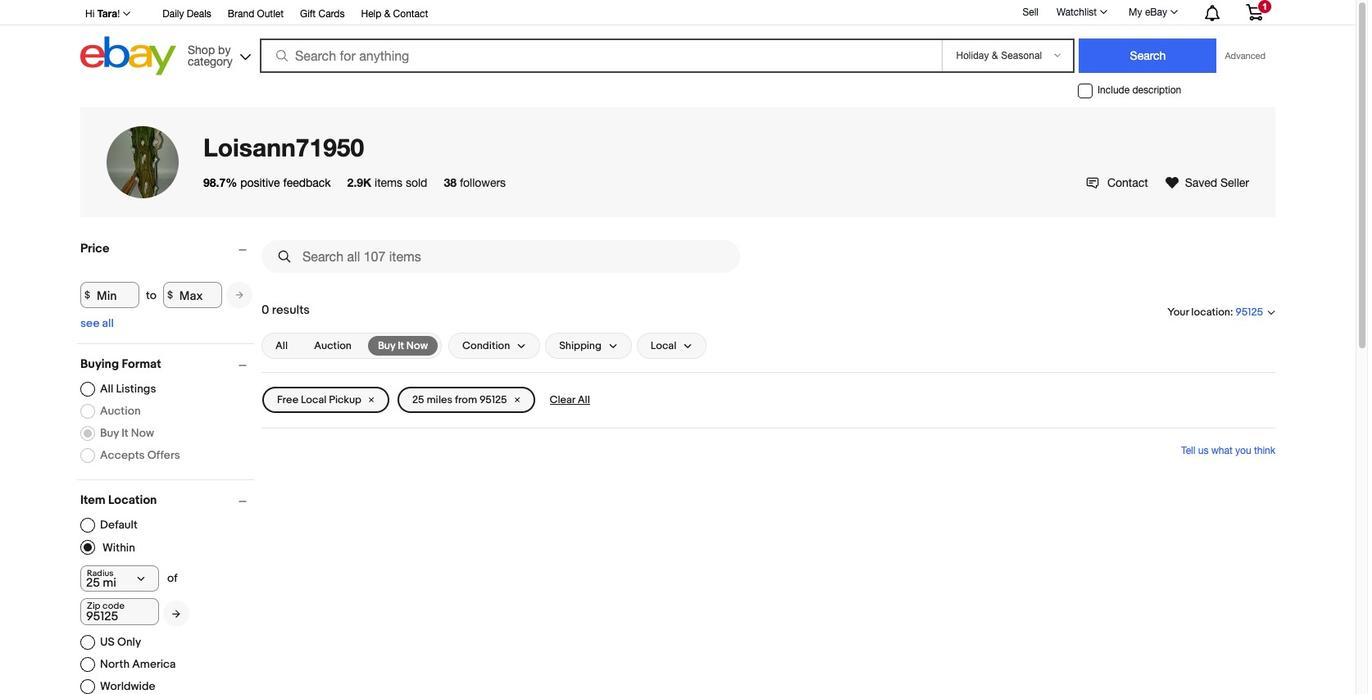 Task type: describe. For each thing, give the bounding box(es) containing it.
1 vertical spatial buy it now
[[100, 426, 154, 440]]

brand outlet link
[[228, 6, 284, 24]]

tell
[[1181, 445, 1196, 457]]

all
[[102, 316, 114, 330]]

gift
[[300, 8, 316, 20]]

price button
[[80, 241, 254, 257]]

1 horizontal spatial contact
[[1107, 176, 1148, 189]]

1 vertical spatial it
[[122, 426, 128, 440]]

seller
[[1221, 176, 1249, 189]]

clear
[[550, 393, 575, 407]]

:
[[1230, 305, 1233, 319]]

tell us what you think link
[[1181, 445, 1276, 457]]

condition button
[[448, 333, 540, 359]]

my ebay link
[[1120, 2, 1185, 22]]

38
[[444, 175, 457, 189]]

!
[[117, 8, 120, 20]]

default
[[100, 518, 138, 532]]

help
[[361, 8, 382, 20]]

items
[[375, 176, 403, 189]]

deals
[[187, 8, 211, 20]]

buying
[[80, 357, 119, 372]]

Maximum Value in $ text field
[[163, 282, 222, 308]]

listings
[[116, 382, 156, 396]]

0 results
[[261, 302, 310, 318]]

description
[[1132, 85, 1181, 96]]

followers
[[460, 176, 506, 189]]

see
[[80, 316, 100, 330]]

contact link
[[1086, 176, 1148, 189]]

saved seller button
[[1165, 175, 1249, 191]]

auction inside "link"
[[314, 339, 352, 352]]

positive
[[240, 176, 280, 189]]

price
[[80, 241, 109, 257]]

north america
[[100, 657, 176, 671]]

format
[[122, 357, 161, 372]]

only
[[117, 635, 141, 649]]

us
[[100, 635, 115, 649]]

think
[[1254, 445, 1276, 457]]

include
[[1098, 85, 1130, 96]]

buy it now link
[[368, 336, 438, 356]]

shipping
[[559, 339, 602, 352]]

clear all
[[550, 393, 590, 407]]

98.7% positive feedback
[[203, 175, 331, 189]]

tara
[[97, 7, 117, 20]]

loisann71950 image
[[107, 126, 179, 198]]

$ for maximum value in $ text box
[[167, 289, 173, 301]]

auction link
[[304, 336, 361, 356]]

0 horizontal spatial now
[[131, 426, 154, 440]]

account navigation
[[76, 0, 1276, 25]]

gift cards link
[[300, 6, 345, 24]]

free local pickup link
[[262, 387, 389, 413]]

item location
[[80, 493, 157, 508]]

my ebay
[[1129, 7, 1167, 18]]

25 miles from 95125
[[412, 393, 507, 407]]

brand outlet
[[228, 8, 284, 20]]

of
[[167, 571, 178, 585]]

it inside text field
[[398, 339, 404, 352]]

location
[[108, 493, 157, 508]]

Search for anything text field
[[262, 40, 939, 71]]

saved
[[1185, 176, 1217, 189]]

daily deals link
[[163, 6, 211, 24]]

worldwide
[[100, 680, 155, 694]]

&
[[384, 8, 390, 20]]

0
[[261, 302, 269, 318]]

include description
[[1098, 85, 1181, 96]]

to
[[146, 288, 156, 302]]

watchlist link
[[1048, 2, 1115, 22]]

by
[[218, 43, 231, 56]]

advanced link
[[1217, 39, 1274, 72]]

25 miles from 95125 link
[[398, 387, 535, 413]]

none submit inside "shop by category" banner
[[1079, 39, 1217, 73]]

all listings link
[[80, 382, 156, 397]]

sell
[[1023, 6, 1039, 18]]

daily deals
[[163, 8, 211, 20]]

accepts
[[100, 448, 145, 462]]

from
[[455, 393, 477, 407]]

location
[[1191, 305, 1230, 319]]

Minimum Value in $ text field
[[80, 282, 139, 308]]

watchlist
[[1057, 7, 1097, 18]]



Task type: vqa. For each thing, say whether or not it's contained in the screenshot.
APPLY WITHIN FILTER icon
yes



Task type: locate. For each thing, give the bounding box(es) containing it.
0 horizontal spatial local
[[301, 393, 327, 407]]

None submit
[[1079, 39, 1217, 73]]

0 vertical spatial it
[[398, 339, 404, 352]]

contact left saved
[[1107, 176, 1148, 189]]

2.9k items sold
[[347, 175, 427, 189]]

95125 right 'from'
[[480, 393, 507, 407]]

apply within filter image
[[172, 609, 180, 619]]

1 vertical spatial buy
[[100, 426, 119, 440]]

it up accepts
[[122, 426, 128, 440]]

1 horizontal spatial all
[[275, 339, 288, 352]]

brand
[[228, 8, 254, 20]]

free
[[277, 393, 298, 407]]

1 $ from the left
[[85, 289, 90, 301]]

95125 inside 25 miles from 95125 link
[[480, 393, 507, 407]]

1 horizontal spatial it
[[398, 339, 404, 352]]

shop by category
[[188, 43, 233, 68]]

1 horizontal spatial local
[[651, 339, 677, 352]]

0 horizontal spatial buy
[[100, 426, 119, 440]]

buying format
[[80, 357, 161, 372]]

0 horizontal spatial 95125
[[480, 393, 507, 407]]

auction right all link
[[314, 339, 352, 352]]

95125 right :
[[1236, 306, 1263, 319]]

auction down all listings link
[[100, 404, 141, 418]]

local right shipping dropdown button
[[651, 339, 677, 352]]

1 vertical spatial auction
[[100, 404, 141, 418]]

free local pickup
[[277, 393, 361, 407]]

auction
[[314, 339, 352, 352], [100, 404, 141, 418]]

contact
[[393, 8, 428, 20], [1107, 176, 1148, 189]]

1 vertical spatial local
[[301, 393, 327, 407]]

1 horizontal spatial buy
[[378, 339, 395, 352]]

help & contact link
[[361, 6, 428, 24]]

pickup
[[329, 393, 361, 407]]

all
[[275, 339, 288, 352], [100, 382, 114, 396], [578, 393, 590, 407]]

buying format button
[[80, 357, 254, 372]]

feedback
[[283, 176, 331, 189]]

my
[[1129, 7, 1142, 18]]

loisann71950
[[203, 133, 364, 162]]

shop
[[188, 43, 215, 56]]

local right free
[[301, 393, 327, 407]]

buy right auction "link"
[[378, 339, 395, 352]]

local button
[[637, 333, 707, 359]]

outlet
[[257, 8, 284, 20]]

Buy It Now selected text field
[[378, 339, 428, 353]]

0 horizontal spatial contact
[[393, 8, 428, 20]]

1 horizontal spatial now
[[406, 339, 428, 352]]

america
[[132, 657, 176, 671]]

loisann71950 link
[[203, 133, 364, 162]]

worldwide link
[[80, 680, 155, 694]]

hi tara !
[[85, 7, 120, 20]]

1 horizontal spatial $
[[167, 289, 173, 301]]

advanced
[[1225, 51, 1266, 61]]

Search all 107 items field
[[261, 240, 740, 273]]

0 horizontal spatial $
[[85, 289, 90, 301]]

clear all link
[[543, 387, 597, 413]]

buy it now up accepts
[[100, 426, 154, 440]]

your location : 95125
[[1167, 305, 1263, 319]]

0 vertical spatial buy it now
[[378, 339, 428, 352]]

1
[[1262, 2, 1267, 11]]

None text field
[[80, 598, 159, 625]]

all down buying in the bottom left of the page
[[100, 382, 114, 396]]

offers
[[147, 448, 180, 462]]

us only link
[[80, 635, 141, 650]]

within
[[102, 541, 135, 555]]

local
[[651, 339, 677, 352], [301, 393, 327, 407]]

all down "0 results"
[[275, 339, 288, 352]]

1 vertical spatial 95125
[[480, 393, 507, 407]]

local inside "dropdown button"
[[651, 339, 677, 352]]

you
[[1235, 445, 1251, 457]]

shop by category banner
[[76, 0, 1276, 80]]

$ for minimum value in $ text field
[[85, 289, 90, 301]]

0 vertical spatial buy
[[378, 339, 395, 352]]

95125 for your location : 95125
[[1236, 306, 1263, 319]]

38 followers
[[444, 175, 506, 189]]

buy it now up 25
[[378, 339, 428, 352]]

all listings
[[100, 382, 156, 396]]

us only
[[100, 635, 141, 649]]

all for all listings
[[100, 382, 114, 396]]

buy it now
[[378, 339, 428, 352], [100, 426, 154, 440]]

hi
[[85, 8, 95, 20]]

buy up accepts
[[100, 426, 119, 440]]

0 vertical spatial contact
[[393, 8, 428, 20]]

your
[[1167, 305, 1189, 319]]

north
[[100, 657, 130, 671]]

1 horizontal spatial auction
[[314, 339, 352, 352]]

now up accepts offers
[[131, 426, 154, 440]]

now inside text field
[[406, 339, 428, 352]]

1 horizontal spatial 95125
[[1236, 306, 1263, 319]]

1 vertical spatial contact
[[1107, 176, 1148, 189]]

95125
[[1236, 306, 1263, 319], [480, 393, 507, 407]]

ebay
[[1145, 7, 1167, 18]]

it right auction "link"
[[398, 339, 404, 352]]

shipping button
[[545, 333, 632, 359]]

buy inside text field
[[378, 339, 395, 352]]

item location button
[[80, 493, 254, 508]]

contact inside the help & contact link
[[393, 8, 428, 20]]

sold
[[406, 176, 427, 189]]

95125 for 25 miles from 95125
[[480, 393, 507, 407]]

1 horizontal spatial buy it now
[[378, 339, 428, 352]]

0 horizontal spatial all
[[100, 382, 114, 396]]

all right clear
[[578, 393, 590, 407]]

help & contact
[[361, 8, 428, 20]]

1 vertical spatial now
[[131, 426, 154, 440]]

0 vertical spatial local
[[651, 339, 677, 352]]

now up 25
[[406, 339, 428, 352]]

see all
[[80, 316, 114, 330]]

gift cards
[[300, 8, 345, 20]]

default link
[[80, 518, 138, 533]]

25
[[412, 393, 424, 407]]

it
[[398, 339, 404, 352], [122, 426, 128, 440]]

buy it now inside 0 results main content
[[378, 339, 428, 352]]

$ right to at the top left of page
[[167, 289, 173, 301]]

north america link
[[80, 657, 176, 672]]

0 horizontal spatial it
[[122, 426, 128, 440]]

item
[[80, 493, 105, 508]]

0 vertical spatial now
[[406, 339, 428, 352]]

condition
[[462, 339, 510, 352]]

2.9k
[[347, 175, 371, 189]]

contact right & on the left of the page
[[393, 8, 428, 20]]

$ up see on the top of page
[[85, 289, 90, 301]]

2 horizontal spatial all
[[578, 393, 590, 407]]

0 results main content
[[261, 234, 1276, 486]]

all link
[[266, 336, 298, 356]]

sell link
[[1015, 6, 1046, 18]]

category
[[188, 55, 233, 68]]

2 $ from the left
[[167, 289, 173, 301]]

95125 inside your location : 95125
[[1236, 306, 1263, 319]]

saved seller
[[1185, 176, 1249, 189]]

0 horizontal spatial buy it now
[[100, 426, 154, 440]]

0 vertical spatial 95125
[[1236, 306, 1263, 319]]

see all button
[[80, 316, 114, 330]]

miles
[[427, 393, 453, 407]]

0 vertical spatial auction
[[314, 339, 352, 352]]

$
[[85, 289, 90, 301], [167, 289, 173, 301]]

what
[[1211, 445, 1233, 457]]

98.7%
[[203, 175, 237, 189]]

0 horizontal spatial auction
[[100, 404, 141, 418]]

1 link
[[1236, 0, 1273, 24]]

daily
[[163, 8, 184, 20]]

tell us what you think
[[1181, 445, 1276, 457]]

all for all
[[275, 339, 288, 352]]

shop by category button
[[180, 36, 254, 72]]

buy
[[378, 339, 395, 352], [100, 426, 119, 440]]



